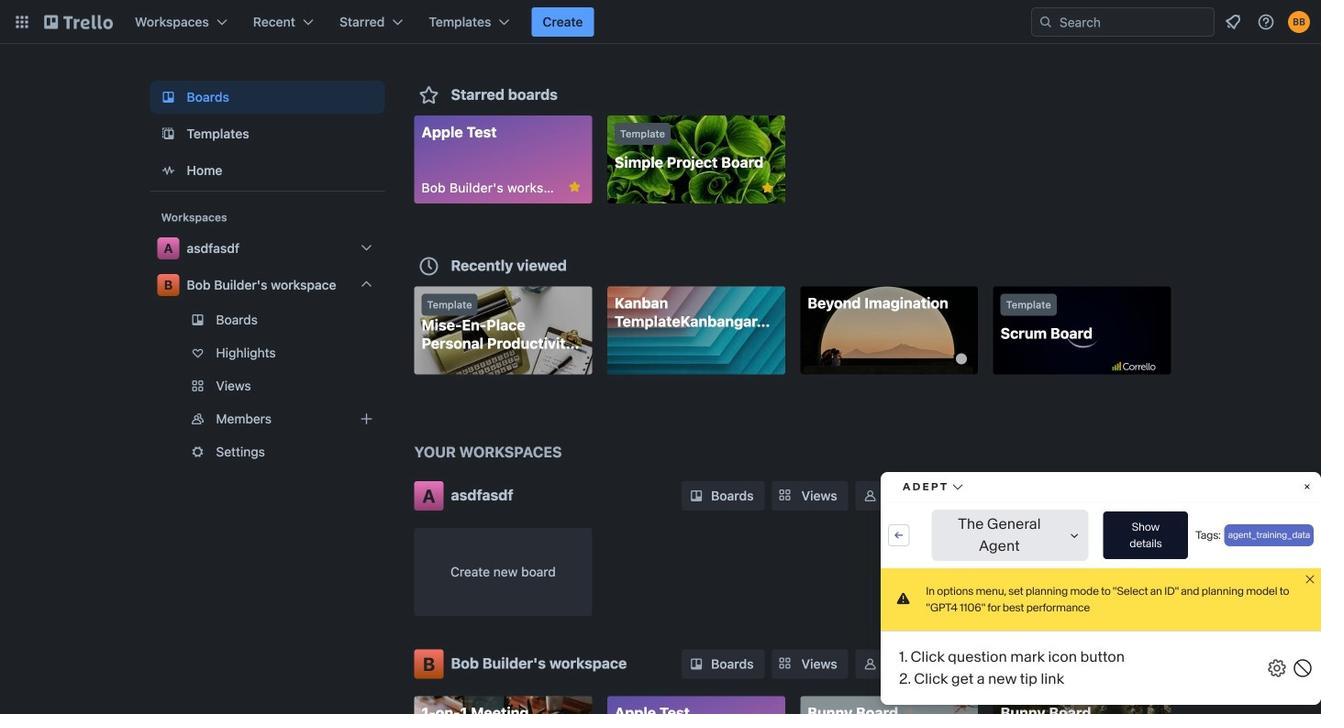 Task type: vqa. For each thing, say whether or not it's contained in the screenshot.
topmost Pwau Leather Creations
no



Task type: locate. For each thing, give the bounding box(es) containing it.
template board image
[[157, 123, 179, 145]]

sm image
[[985, 487, 1003, 506], [687, 656, 706, 674], [861, 656, 880, 674]]

0 notifications image
[[1222, 11, 1244, 33]]

home image
[[157, 160, 179, 182]]

0 horizontal spatial sm image
[[687, 487, 706, 506]]

2 horizontal spatial sm image
[[985, 656, 1003, 674]]

click to unstar this board. it will be removed from your starred list. image
[[760, 180, 776, 196]]

back to home image
[[44, 7, 113, 37]]

add image
[[356, 408, 378, 430]]

0 horizontal spatial sm image
[[687, 656, 706, 674]]

sm image
[[687, 487, 706, 506], [861, 487, 880, 506], [985, 656, 1003, 674]]



Task type: describe. For each thing, give the bounding box(es) containing it.
search image
[[1039, 15, 1053, 29]]

primary element
[[0, 0, 1321, 44]]

board image
[[157, 86, 179, 108]]

1 horizontal spatial sm image
[[861, 487, 880, 506]]

1 horizontal spatial sm image
[[861, 656, 880, 674]]

click to unstar this board. it will be removed from your starred list. image
[[567, 179, 583, 195]]

open information menu image
[[1257, 13, 1275, 31]]

bob builder (bobbuilder40) image
[[1288, 11, 1310, 33]]

2 horizontal spatial sm image
[[985, 487, 1003, 506]]

Search field
[[1053, 9, 1214, 35]]



